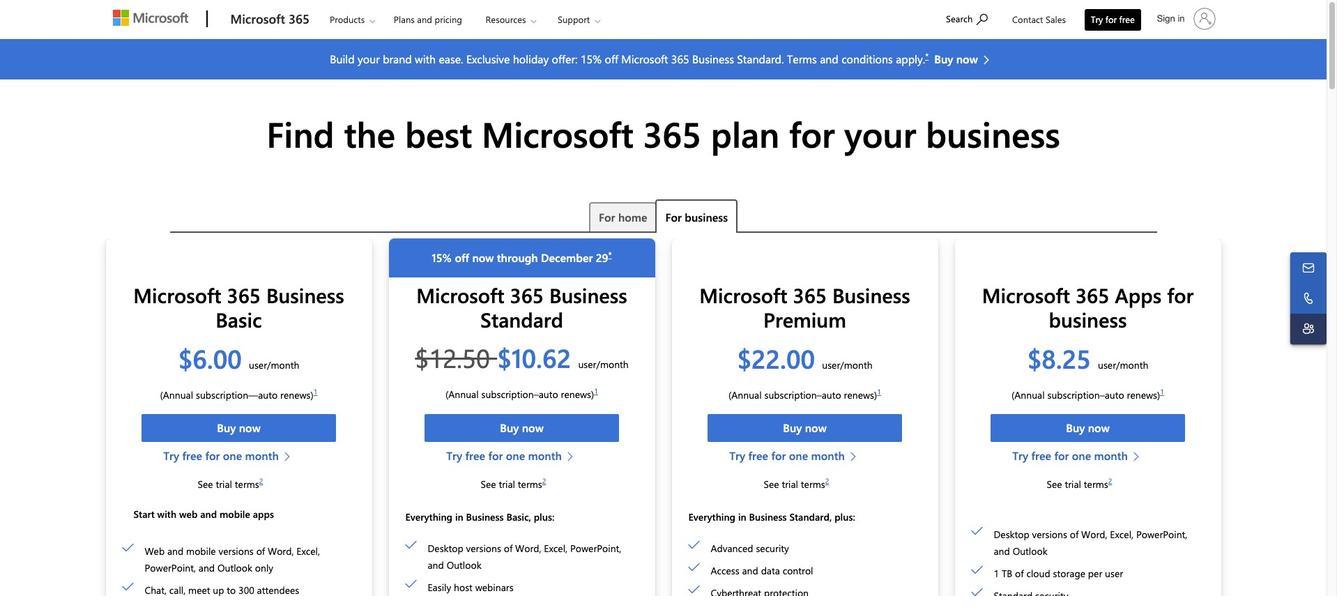 Task type: describe. For each thing, give the bounding box(es) containing it.
versions inside web and mobile versions of word, excel, powerpoint, and outlook only
[[219, 545, 254, 558]]

start with web and mobile apps
[[134, 507, 274, 521]]

2 try free for one month link from the left
[[446, 447, 581, 464]]

see trial terms for 4th try free for one month link from the right
[[198, 477, 259, 491]]

15% inside build your brand with ease. exclusive holiday offer: 15% off microsoft 365 business standard. terms and conditions apply. * buy now
[[581, 52, 602, 66]]

try free for one month for 4th try free for one month link from the right
[[163, 448, 279, 463]]

for inside microsoft 365 apps for business
[[1167, 282, 1194, 308]]

control
[[783, 564, 813, 578]]

word, inside web and mobile versions of word, excel, powerpoint, and outlook only
[[268, 545, 294, 558]]

365 for microsoft 365 business basic
[[227, 282, 261, 308]]

(annual subscription—auto renews) 1
[[160, 387, 318, 401]]

buy now link for 1st try free for one month link from right
[[991, 414, 1185, 442]]

in for everything in business standard, plus:
[[738, 510, 746, 523]]

business for everything in business basic, plus:
[[466, 510, 504, 523]]

plan
[[711, 110, 780, 157]]

holiday
[[513, 52, 549, 66]]

try free for one month for second try free for one month link from left
[[446, 448, 562, 463]]

support button
[[546, 1, 612, 38]]

month for 4th try free for one month link from the right
[[245, 448, 279, 463]]

(annual for $8.25
[[1012, 388, 1045, 401]]

renews) for $12.50
[[561, 387, 594, 401]]

build
[[330, 52, 355, 66]]

microsoft 365 apps for business
[[982, 282, 1194, 332]]

now inside 15% off now through december 29 *
[[472, 250, 494, 265]]

1 horizontal spatial powerpoint,
[[570, 542, 621, 555]]

2 horizontal spatial powerpoint,
[[1136, 527, 1188, 541]]

1 horizontal spatial versions
[[466, 542, 501, 555]]

for business
[[665, 210, 728, 224]]

standard.
[[737, 52, 784, 66]]

tb
[[1002, 567, 1012, 580]]

1 horizontal spatial desktop versions of word, excel, powerpoint, and outlook
[[994, 527, 1188, 557]]

1 see from the left
[[198, 477, 213, 491]]

december
[[541, 250, 593, 265]]

1 horizontal spatial word,
[[515, 542, 541, 555]]

1 one from the left
[[223, 448, 242, 463]]

0 horizontal spatial with
[[157, 507, 176, 521]]

products
[[330, 13, 365, 25]]

host
[[454, 581, 473, 594]]

* link for build your brand with ease. exclusive holiday offer: 15% off microsoft 365 business standard. terms and conditions apply.
[[925, 50, 929, 61]]

apps
[[1115, 282, 1162, 308]]

try free for one month for 1st try free for one month link from right
[[1012, 448, 1128, 463]]

for home link
[[589, 202, 657, 231]]

basic,
[[506, 510, 531, 523]]

$10.62
[[497, 340, 571, 374]]

access
[[711, 564, 739, 578]]

$6.00
[[178, 341, 242, 375]]

plans and pricing link
[[388, 1, 468, 34]]

of up storage
[[1070, 527, 1079, 541]]

everything in business standard, plus:
[[688, 510, 855, 523]]

web
[[145, 545, 165, 558]]

3 buy now from the left
[[783, 420, 827, 435]]

1 horizontal spatial desktop
[[994, 527, 1030, 541]]

terms for second try free for one month link from left
[[518, 477, 542, 491]]

data
[[761, 564, 780, 578]]

(annual subscription–auto renews) 1 for $22.00
[[729, 387, 881, 401]]

sales
[[1046, 13, 1066, 25]]

terms for 1st try free for one month link from right
[[1084, 477, 1108, 491]]

now inside build your brand with ease. exclusive holiday offer: 15% off microsoft 365 business standard. terms and conditions apply. * buy now
[[956, 52, 978, 66]]

through
[[497, 250, 538, 265]]

1 for $6.00
[[314, 387, 318, 397]]

off inside build your brand with ease. exclusive holiday offer: 15% off microsoft 365 business standard. terms and conditions apply. * buy now
[[605, 52, 618, 66]]

resources button
[[474, 1, 548, 38]]

2 see from the left
[[481, 477, 496, 491]]

search
[[946, 13, 973, 24]]

plans and pricing
[[394, 13, 462, 25]]

0 horizontal spatial desktop
[[428, 542, 463, 555]]

microsoft 365 business premium
[[699, 282, 910, 332]]

1 for $12.50
[[594, 386, 598, 396]]

15% inside 15% off now through december 29 *
[[432, 250, 452, 265]]

conditions
[[842, 52, 893, 66]]

microsoft 365 business standard
[[416, 282, 627, 332]]

contact sales link
[[1006, 1, 1072, 34]]

try for free
[[1091, 13, 1135, 25]]

off inside 15% off now through december 29 *
[[455, 250, 469, 265]]

security
[[756, 542, 789, 555]]

buy inside build your brand with ease. exclusive holiday offer: 15% off microsoft 365 business standard. terms and conditions apply. * buy now
[[934, 52, 953, 66]]

user/month for $8.25
[[1098, 358, 1148, 371]]

15% off now through december 29 *
[[432, 249, 612, 265]]

29
[[596, 250, 608, 265]]

user/month inside the $12.50 $10.62 user/month
[[578, 357, 629, 371]]

contact
[[1012, 13, 1043, 25]]

terms for third try free for one month link from left
[[801, 477, 825, 491]]

business for microsoft 365 business standard
[[549, 282, 627, 308]]

(annual subscription–auto renews) 1 for $12.50
[[446, 386, 598, 401]]

storage
[[1053, 567, 1086, 580]]

resources
[[486, 13, 526, 25]]

4 trial from the left
[[1065, 477, 1081, 491]]

3 trial from the left
[[782, 477, 798, 491]]

sign in
[[1157, 13, 1185, 24]]

and inside plans and pricing link
[[417, 13, 432, 25]]

$12.50 $10.62 user/month
[[415, 340, 629, 374]]

subscription–auto for $12.50
[[481, 387, 558, 401]]

in for everything in business basic, plus:
[[455, 510, 463, 523]]

business inside for business link
[[685, 210, 728, 224]]

3 see from the left
[[764, 477, 779, 491]]

with inside build your brand with ease. exclusive holiday offer: 15% off microsoft 365 business standard. terms and conditions apply. * buy now
[[415, 52, 436, 66]]

2 trial from the left
[[499, 477, 515, 491]]

1 horizontal spatial mobile
[[220, 507, 250, 521]]

search button
[[940, 2, 994, 33]]

find
[[266, 110, 334, 157]]

microsoft 365 link
[[223, 1, 316, 38]]

terms
[[787, 52, 817, 66]]

business for microsoft 365 business basic
[[266, 282, 344, 308]]

contact sales
[[1012, 13, 1066, 25]]

the
[[344, 110, 395, 157]]

access and data control
[[711, 564, 813, 578]]

see trial terms for second try free for one month link from left
[[481, 477, 542, 491]]

$22.00 user/month
[[737, 341, 873, 375]]

subscription–auto for $8.25
[[1047, 388, 1124, 401]]

try for free link
[[1085, 9, 1141, 31]]

try free for one month for third try free for one month link from left
[[729, 448, 845, 463]]

365 for microsoft 365 business premium
[[793, 282, 827, 308]]

home
[[618, 210, 647, 224]]

apply.
[[896, 52, 925, 66]]

(annual for $22.00
[[729, 388, 762, 401]]

powerpoint, inside web and mobile versions of word, excel, powerpoint, and outlook only
[[145, 561, 196, 575]]

cloud
[[1027, 567, 1050, 580]]

1 for $8.25
[[1160, 387, 1164, 397]]

plus: for everything in business standard, plus:
[[835, 510, 855, 523]]

for home
[[599, 210, 647, 224]]

build your brand with ease. exclusive holiday offer: 15% off microsoft 365 business standard. terms and conditions apply. * buy now
[[330, 50, 978, 66]]

advanced security
[[711, 542, 789, 555]]

1 link for $8.25
[[1160, 387, 1164, 397]]

1 horizontal spatial outlook
[[447, 559, 481, 572]]

2 horizontal spatial versions
[[1032, 527, 1067, 541]]

see trial terms for third try free for one month link from left
[[764, 477, 825, 491]]

webinars
[[475, 581, 514, 594]]

and inside build your brand with ease. exclusive holiday offer: 15% off microsoft 365 business standard. terms and conditions apply. * buy now
[[820, 52, 839, 66]]

microsoft image
[[113, 10, 188, 26]]

$8.25 user/month
[[1027, 341, 1148, 375]]

offer:
[[552, 52, 578, 66]]

1 link for $22.00
[[877, 387, 881, 397]]

mobile inside web and mobile versions of word, excel, powerpoint, and outlook only
[[186, 545, 216, 558]]

1 buy now from the left
[[217, 420, 261, 435]]

microsoft for microsoft 365 business standard
[[416, 282, 504, 308]]

web and mobile versions of word, excel, powerpoint, and outlook only
[[145, 545, 320, 575]]

web
[[179, 507, 198, 521]]

best
[[405, 110, 472, 157]]

$8.25
[[1027, 341, 1091, 375]]

1 link for $12.50
[[594, 386, 598, 396]]



Task type: locate. For each thing, give the bounding box(es) containing it.
in right sign
[[1178, 13, 1185, 24]]

outlook up cloud
[[1013, 544, 1048, 557]]

see trial terms
[[198, 477, 259, 491], [481, 477, 542, 491], [764, 477, 825, 491], [1047, 477, 1108, 491]]

0 vertical spatial off
[[605, 52, 618, 66]]

buy now link
[[934, 51, 997, 68], [142, 414, 336, 442], [425, 414, 619, 442], [708, 414, 902, 442], [991, 414, 1185, 442]]

for right home
[[665, 210, 682, 224]]

(annual for $6.00
[[160, 388, 193, 401]]

1 vertical spatial 15%
[[432, 250, 452, 265]]

4 terms from the left
[[1084, 477, 1108, 491]]

apps
[[253, 507, 274, 521]]

2 one from the left
[[506, 448, 525, 463]]

of up only
[[256, 545, 265, 558]]

advanced
[[711, 542, 753, 555]]

4 try free for one month from the left
[[1012, 448, 1128, 463]]

$22.00
[[737, 341, 815, 375]]

everything for everything in business basic, plus:
[[405, 510, 453, 523]]

versions up 1 tb of cloud storage per user
[[1032, 527, 1067, 541]]

1 try free for one month from the left
[[163, 448, 279, 463]]

0 horizontal spatial mobile
[[186, 545, 216, 558]]

0 horizontal spatial everything
[[405, 510, 453, 523]]

* down for home
[[608, 249, 612, 260]]

user/month right the $10.62
[[578, 357, 629, 371]]

word, up only
[[268, 545, 294, 558]]

microsoft for microsoft 365 apps for business
[[982, 282, 1070, 308]]

0 vertical spatial * link
[[925, 50, 929, 61]]

plus: right standard,
[[835, 510, 855, 523]]

business inside microsoft 365 apps for business
[[1049, 306, 1127, 332]]

microsoft inside build your brand with ease. exclusive holiday offer: 15% off microsoft 365 business standard. terms and conditions apply. * buy now
[[621, 52, 668, 66]]

premium
[[763, 306, 846, 332]]

1 terms from the left
[[235, 477, 259, 491]]

1 vertical spatial your
[[844, 110, 916, 157]]

off
[[605, 52, 618, 66], [455, 250, 469, 265]]

2 horizontal spatial (annual subscription–auto renews) 1
[[1012, 387, 1164, 401]]

renews) down $22.00 user/month
[[844, 388, 877, 401]]

* inside build your brand with ease. exclusive holiday offer: 15% off microsoft 365 business standard. terms and conditions apply. * buy now
[[925, 50, 929, 61]]

1 horizontal spatial with
[[415, 52, 436, 66]]

with left ease.
[[415, 52, 436, 66]]

month for 1st try free for one month link from right
[[1094, 448, 1128, 463]]

sign in link
[[1149, 2, 1221, 36]]

buy now link for third try free for one month link from left
[[708, 414, 902, 442]]

(annual subscription–auto renews) 1 down $22.00 user/month
[[729, 387, 881, 401]]

outlook left only
[[217, 561, 252, 575]]

standard
[[480, 306, 563, 332]]

user/month inside $6.00 user/month
[[249, 358, 299, 371]]

outlook up host
[[447, 559, 481, 572]]

business inside microsoft 365 business premium
[[832, 282, 910, 308]]

*
[[925, 50, 929, 61], [608, 249, 612, 260]]

0 horizontal spatial *
[[608, 249, 612, 260]]

2 everything from the left
[[688, 510, 736, 523]]

subscription–auto down the "$8.25 user/month"
[[1047, 388, 1124, 401]]

* link for 15% off now through december 29
[[608, 249, 612, 260]]

0 horizontal spatial plus:
[[534, 510, 555, 523]]

with
[[415, 52, 436, 66], [157, 507, 176, 521]]

off left through
[[455, 250, 469, 265]]

try free for one month
[[163, 448, 279, 463], [446, 448, 562, 463], [729, 448, 845, 463], [1012, 448, 1128, 463]]

user/month inside $22.00 user/month
[[822, 358, 873, 371]]

outlook inside web and mobile versions of word, excel, powerpoint, and outlook only
[[217, 561, 252, 575]]

for inside "link"
[[599, 210, 615, 224]]

plus: for everything in business basic, plus:
[[534, 510, 555, 523]]

user/month up "(annual subscription—auto renews) 1" in the left bottom of the page
[[249, 358, 299, 371]]

365 inside microsoft 365 business basic
[[227, 282, 261, 308]]

0 horizontal spatial subscription–auto
[[481, 387, 558, 401]]

0 horizontal spatial in
[[455, 510, 463, 523]]

4 month from the left
[[1094, 448, 1128, 463]]

0 vertical spatial mobile
[[220, 507, 250, 521]]

month for third try free for one month link from left
[[811, 448, 845, 463]]

with left web
[[157, 507, 176, 521]]

1 trial from the left
[[216, 477, 232, 491]]

$6.00 user/month
[[178, 341, 299, 375]]

basic
[[216, 306, 262, 332]]

word, down basic,
[[515, 542, 541, 555]]

renews) inside "(annual subscription—auto renews) 1"
[[280, 388, 314, 401]]

subscription–auto down $22.00 user/month
[[764, 388, 841, 401]]

(annual inside "(annual subscription—auto renews) 1"
[[160, 388, 193, 401]]

3 see trial terms from the left
[[764, 477, 825, 491]]

microsoft inside microsoft 365 apps for business
[[982, 282, 1070, 308]]

1 vertical spatial with
[[157, 507, 176, 521]]

1 horizontal spatial for
[[665, 210, 682, 224]]

4 one from the left
[[1072, 448, 1091, 463]]

desktop versions of word, excel, powerpoint, and outlook up per
[[994, 527, 1188, 557]]

(annual subscription–auto renews) 1 down the $12.50 $10.62 user/month
[[446, 386, 598, 401]]

renews)
[[561, 387, 594, 401], [280, 388, 314, 401], [844, 388, 877, 401], [1127, 388, 1160, 401]]

in left basic,
[[455, 510, 463, 523]]

1 horizontal spatial subscription–auto
[[764, 388, 841, 401]]

ease.
[[439, 52, 463, 66]]

buy now
[[217, 420, 261, 435], [500, 420, 544, 435], [783, 420, 827, 435], [1066, 420, 1110, 435]]

month for second try free for one month link from left
[[528, 448, 562, 463]]

0 horizontal spatial your
[[358, 52, 380, 66]]

1 everything from the left
[[405, 510, 453, 523]]

3 one from the left
[[789, 448, 808, 463]]

support
[[558, 13, 590, 25]]

0 horizontal spatial excel,
[[297, 545, 320, 558]]

365 inside build your brand with ease. exclusive holiday offer: 15% off microsoft 365 business standard. terms and conditions apply. * buy now
[[671, 52, 689, 66]]

microsoft 365
[[230, 10, 309, 27]]

versions down everything in business basic, plus:
[[466, 542, 501, 555]]

excel, inside web and mobile versions of word, excel, powerpoint, and outlook only
[[297, 545, 320, 558]]

15%
[[581, 52, 602, 66], [432, 250, 452, 265]]

2 buy now from the left
[[500, 420, 544, 435]]

terms for 4th try free for one month link from the right
[[235, 477, 259, 491]]

0 horizontal spatial word,
[[268, 545, 294, 558]]

mobile
[[220, 507, 250, 521], [186, 545, 216, 558]]

renews) for $8.25
[[1127, 388, 1160, 401]]

0 horizontal spatial outlook
[[217, 561, 252, 575]]

365 inside microsoft 365 business standard
[[510, 282, 544, 308]]

0 vertical spatial 15%
[[581, 52, 602, 66]]

subscription–auto
[[481, 387, 558, 401], [764, 388, 841, 401], [1047, 388, 1124, 401]]

0 vertical spatial your
[[358, 52, 380, 66]]

user/month for $22.00
[[822, 358, 873, 371]]

per
[[1088, 567, 1102, 580]]

microsoft for microsoft 365 business basic
[[133, 282, 221, 308]]

renews) down the $10.62
[[561, 387, 594, 401]]

1 vertical spatial business
[[685, 210, 728, 224]]

(annual down $22.00
[[729, 388, 762, 401]]

2 plus: from the left
[[835, 510, 855, 523]]

find the best microsoft 365 plan for your business
[[266, 110, 1060, 157]]

365 for microsoft 365 business standard
[[510, 282, 544, 308]]

user
[[1105, 567, 1123, 580]]

2 horizontal spatial subscription–auto
[[1047, 388, 1124, 401]]

2 horizontal spatial word,
[[1081, 527, 1107, 541]]

1 for $22.00
[[877, 387, 881, 397]]

business inside microsoft 365 business standard
[[549, 282, 627, 308]]

start
[[134, 507, 155, 521]]

user/month for $6.00
[[249, 358, 299, 371]]

user/month
[[578, 357, 629, 371], [249, 358, 299, 371], [822, 358, 873, 371], [1098, 358, 1148, 371]]

4 see trial terms from the left
[[1047, 477, 1108, 491]]

0 horizontal spatial for
[[599, 210, 615, 224]]

3 terms from the left
[[801, 477, 825, 491]]

0 horizontal spatial versions
[[219, 545, 254, 558]]

subscription–auto for $22.00
[[764, 388, 841, 401]]

1 horizontal spatial everything
[[688, 510, 736, 523]]

365 inside microsoft 365 business premium
[[793, 282, 827, 308]]

desktop versions of word, excel, powerpoint, and outlook down basic,
[[428, 542, 621, 572]]

brand
[[383, 52, 412, 66]]

easily
[[428, 581, 451, 594]]

subscription—auto
[[196, 388, 278, 401]]

2 terms from the left
[[518, 477, 542, 491]]

for business link
[[656, 199, 738, 233]]

0 vertical spatial *
[[925, 50, 929, 61]]

(annual subscription–auto renews) 1 for $8.25
[[1012, 387, 1164, 401]]

exclusive
[[466, 52, 510, 66]]

1 vertical spatial * link
[[608, 249, 612, 260]]

buy now link for 4th try free for one month link from the right
[[142, 414, 336, 442]]

1 horizontal spatial plus:
[[835, 510, 855, 523]]

2 horizontal spatial in
[[1178, 13, 1185, 24]]

word,
[[1081, 527, 1107, 541], [515, 542, 541, 555], [268, 545, 294, 558]]

for left home
[[599, 210, 615, 224]]

plus: right basic,
[[534, 510, 555, 523]]

2 month from the left
[[528, 448, 562, 463]]

2 horizontal spatial outlook
[[1013, 544, 1048, 557]]

0 horizontal spatial * link
[[608, 249, 612, 260]]

1 horizontal spatial (annual subscription–auto renews) 1
[[729, 387, 881, 401]]

2 see trial terms from the left
[[481, 477, 542, 491]]

1 link for $6.00
[[314, 387, 318, 397]]

1 horizontal spatial excel,
[[544, 542, 568, 555]]

4 buy now from the left
[[1066, 420, 1110, 435]]

easily host webinars
[[428, 581, 514, 594]]

2 vertical spatial business
[[1049, 306, 1127, 332]]

0 horizontal spatial desktop versions of word, excel, powerpoint, and outlook
[[428, 542, 621, 572]]

1 vertical spatial powerpoint,
[[570, 542, 621, 555]]

1 horizontal spatial *
[[925, 50, 929, 61]]

for for for home
[[599, 210, 615, 224]]

1 vertical spatial mobile
[[186, 545, 216, 558]]

business
[[926, 110, 1060, 157], [685, 210, 728, 224], [1049, 306, 1127, 332]]

one
[[223, 448, 242, 463], [506, 448, 525, 463], [789, 448, 808, 463], [1072, 448, 1091, 463]]

1 tb of cloud storage per user
[[994, 567, 1123, 580]]

1 vertical spatial desktop
[[428, 542, 463, 555]]

plans
[[394, 13, 415, 25]]

1 horizontal spatial in
[[738, 510, 746, 523]]

off right offer:
[[605, 52, 618, 66]]

microsoft
[[230, 10, 285, 27], [621, 52, 668, 66], [482, 110, 634, 157], [133, 282, 221, 308], [416, 282, 504, 308], [699, 282, 788, 308], [982, 282, 1070, 308]]

try free for one month link
[[163, 447, 297, 464], [446, 447, 581, 464], [729, 447, 864, 464], [1012, 447, 1147, 464]]

buy
[[934, 52, 953, 66], [217, 420, 236, 435], [500, 420, 519, 435], [783, 420, 802, 435], [1066, 420, 1085, 435]]

business inside microsoft 365 business basic
[[266, 282, 344, 308]]

business for everything in business standard, plus:
[[749, 510, 787, 523]]

microsoft 365 business basic
[[133, 282, 344, 332]]

your
[[358, 52, 380, 66], [844, 110, 916, 157]]

renews) for $22.00
[[844, 388, 877, 401]]

1 horizontal spatial your
[[844, 110, 916, 157]]

pricing
[[435, 13, 462, 25]]

word, up per
[[1081, 527, 1107, 541]]

everything
[[405, 510, 453, 523], [688, 510, 736, 523]]

outlook
[[1013, 544, 1048, 557], [447, 559, 481, 572], [217, 561, 252, 575]]

terms
[[235, 477, 259, 491], [518, 477, 542, 491], [801, 477, 825, 491], [1084, 477, 1108, 491]]

1 month from the left
[[245, 448, 279, 463]]

(annual down $6.00
[[160, 388, 193, 401]]

* inside 15% off now through december 29 *
[[608, 249, 612, 260]]

0 horizontal spatial off
[[455, 250, 469, 265]]

1 inside "(annual subscription—auto renews) 1"
[[314, 387, 318, 397]]

* link down for home
[[608, 249, 612, 260]]

now
[[956, 52, 978, 66], [472, 250, 494, 265], [239, 420, 261, 435], [522, 420, 544, 435], [805, 420, 827, 435], [1088, 420, 1110, 435]]

365 inside microsoft 365 link
[[289, 10, 309, 27]]

desktop versions of word, excel, powerpoint, and outlook
[[994, 527, 1188, 557], [428, 542, 621, 572]]

$12.50
[[415, 340, 490, 374]]

everything for everything in business standard, plus:
[[688, 510, 736, 523]]

desktop
[[994, 527, 1030, 541], [428, 542, 463, 555]]

subscription–auto down the $12.50 $10.62 user/month
[[481, 387, 558, 401]]

desktop up tb
[[994, 527, 1030, 541]]

0 vertical spatial desktop
[[994, 527, 1030, 541]]

365 for microsoft 365
[[289, 10, 309, 27]]

1 horizontal spatial off
[[605, 52, 618, 66]]

1 horizontal spatial 15%
[[581, 52, 602, 66]]

365
[[289, 10, 309, 27], [671, 52, 689, 66], [643, 110, 701, 157], [227, 282, 261, 308], [510, 282, 544, 308], [793, 282, 827, 308], [1076, 282, 1109, 308]]

desktop up "easily"
[[428, 542, 463, 555]]

Search search field
[[939, 2, 1002, 33]]

1 see trial terms from the left
[[198, 477, 259, 491]]

mobile left apps
[[220, 507, 250, 521]]

in up advanced security
[[738, 510, 746, 523]]

products button
[[318, 1, 386, 38]]

* right the conditions
[[925, 50, 929, 61]]

4 see from the left
[[1047, 477, 1062, 491]]

2 horizontal spatial excel,
[[1110, 527, 1134, 541]]

standard,
[[789, 510, 832, 523]]

in
[[1178, 13, 1185, 24], [455, 510, 463, 523], [738, 510, 746, 523]]

user/month down premium
[[822, 358, 873, 371]]

microsoft inside microsoft 365 business premium
[[699, 282, 788, 308]]

microsoft for microsoft 365
[[230, 10, 285, 27]]

1 horizontal spatial * link
[[925, 50, 929, 61]]

(annual down $8.25
[[1012, 388, 1045, 401]]

your inside build your brand with ease. exclusive holiday offer: 15% off microsoft 365 business standard. terms and conditions apply. * buy now
[[358, 52, 380, 66]]

1 try free for one month link from the left
[[163, 447, 297, 464]]

365 inside microsoft 365 apps for business
[[1076, 282, 1109, 308]]

excel,
[[1110, 527, 1134, 541], [544, 542, 568, 555], [297, 545, 320, 558]]

0 horizontal spatial powerpoint,
[[145, 561, 196, 575]]

of right tb
[[1015, 567, 1024, 580]]

3 try free for one month link from the left
[[729, 447, 864, 464]]

0 horizontal spatial (annual subscription–auto renews) 1
[[446, 386, 598, 401]]

and
[[417, 13, 432, 25], [820, 52, 839, 66], [200, 507, 217, 521], [994, 544, 1010, 557], [167, 545, 184, 558], [428, 559, 444, 572], [199, 561, 215, 575], [742, 564, 758, 578]]

(annual down $12.50
[[446, 387, 479, 401]]

sign
[[1157, 13, 1175, 24]]

renews) down the "$8.25 user/month"
[[1127, 388, 1160, 401]]

(annual subscription–auto renews) 1 down the "$8.25 user/month"
[[1012, 387, 1164, 401]]

user/month inside the "$8.25 user/month"
[[1098, 358, 1148, 371]]

buy now link for second try free for one month link from left
[[425, 414, 619, 442]]

plus:
[[534, 510, 555, 523], [835, 510, 855, 523]]

see trial terms for 1st try free for one month link from right
[[1047, 477, 1108, 491]]

business inside build your brand with ease. exclusive holiday offer: 15% off microsoft 365 business standard. terms and conditions apply. * buy now
[[692, 52, 734, 66]]

1 vertical spatial *
[[608, 249, 612, 260]]

in for sign in
[[1178, 13, 1185, 24]]

renews) for $6.00
[[280, 388, 314, 401]]

microsoft inside microsoft 365 business basic
[[133, 282, 221, 308]]

(annual for $12.50
[[446, 387, 479, 401]]

versions down apps
[[219, 545, 254, 558]]

for for for business
[[665, 210, 682, 224]]

2 vertical spatial powerpoint,
[[145, 561, 196, 575]]

* link right the conditions
[[925, 50, 929, 61]]

0 vertical spatial business
[[926, 110, 1060, 157]]

3 month from the left
[[811, 448, 845, 463]]

everything in business basic, plus:
[[405, 510, 555, 523]]

2 try free for one month from the left
[[446, 448, 562, 463]]

0 horizontal spatial 15%
[[432, 250, 452, 265]]

1 plus: from the left
[[534, 510, 555, 523]]

3 try free for one month from the left
[[729, 448, 845, 463]]

365 for microsoft 365 apps for business
[[1076, 282, 1109, 308]]

1 vertical spatial off
[[455, 250, 469, 265]]

microsoft inside microsoft 365 business standard
[[416, 282, 504, 308]]

4 try free for one month link from the left
[[1012, 447, 1147, 464]]

for
[[599, 210, 615, 224], [665, 210, 682, 224]]

2 for from the left
[[665, 210, 682, 224]]

business
[[692, 52, 734, 66], [266, 282, 344, 308], [549, 282, 627, 308], [832, 282, 910, 308], [466, 510, 504, 523], [749, 510, 787, 523]]

0 vertical spatial powerpoint,
[[1136, 527, 1188, 541]]

only
[[255, 561, 273, 575]]

mobile down start with web and mobile apps
[[186, 545, 216, 558]]

0 vertical spatial with
[[415, 52, 436, 66]]

user/month right $8.25
[[1098, 358, 1148, 371]]

business for microsoft 365 business premium
[[832, 282, 910, 308]]

of inside web and mobile versions of word, excel, powerpoint, and outlook only
[[256, 545, 265, 558]]

1 for from the left
[[599, 210, 615, 224]]

renews) right subscription—auto
[[280, 388, 314, 401]]

microsoft for microsoft 365 business premium
[[699, 282, 788, 308]]

of down basic,
[[504, 542, 513, 555]]



Task type: vqa. For each thing, say whether or not it's contained in the screenshot.
offer:
yes



